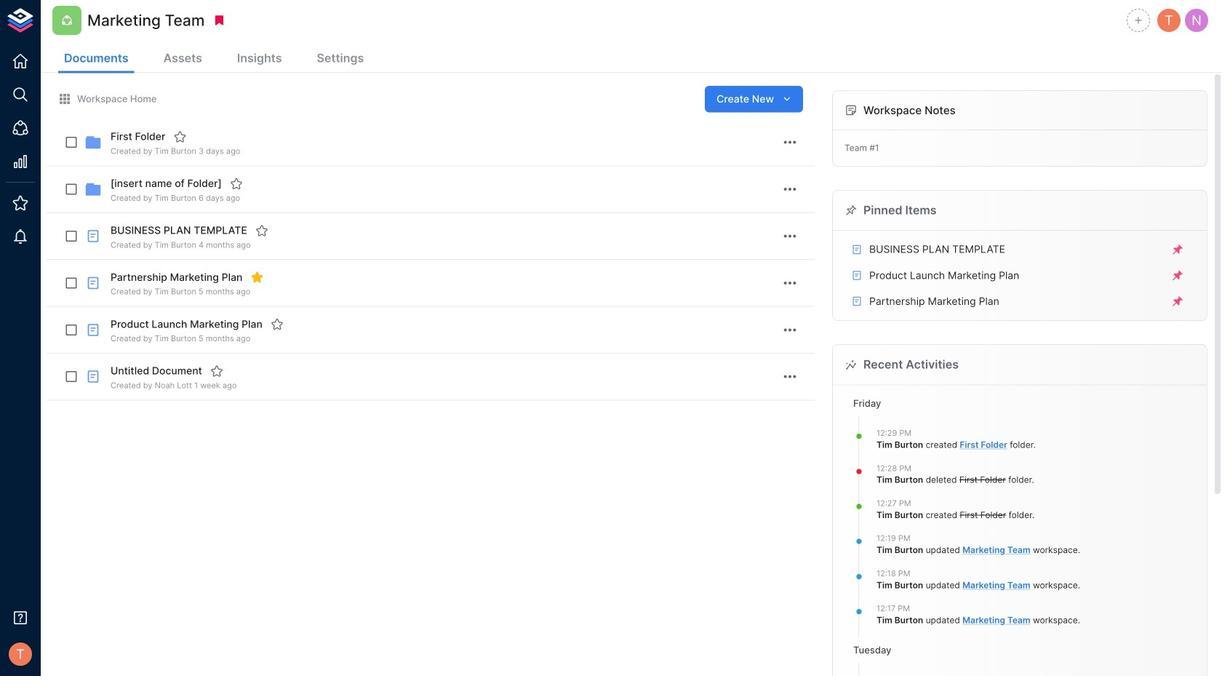 Task type: vqa. For each thing, say whether or not it's contained in the screenshot.
Unpin image to the bottom
yes



Task type: locate. For each thing, give the bounding box(es) containing it.
remove favorite image
[[251, 271, 264, 284]]

2 vertical spatial unpin image
[[1172, 295, 1185, 308]]

0 vertical spatial unpin image
[[1172, 243, 1185, 256]]

2 unpin image from the top
[[1172, 269, 1185, 282]]

1 unpin image from the top
[[1172, 243, 1185, 256]]

remove bookmark image
[[213, 14, 226, 27]]

1 vertical spatial unpin image
[[1172, 269, 1185, 282]]

favorite image
[[230, 177, 243, 190], [255, 224, 268, 237], [271, 318, 284, 331], [210, 365, 223, 378]]

unpin image
[[1172, 243, 1185, 256], [1172, 269, 1185, 282], [1172, 295, 1185, 308]]



Task type: describe. For each thing, give the bounding box(es) containing it.
3 unpin image from the top
[[1172, 295, 1185, 308]]

favorite image
[[173, 130, 187, 143]]



